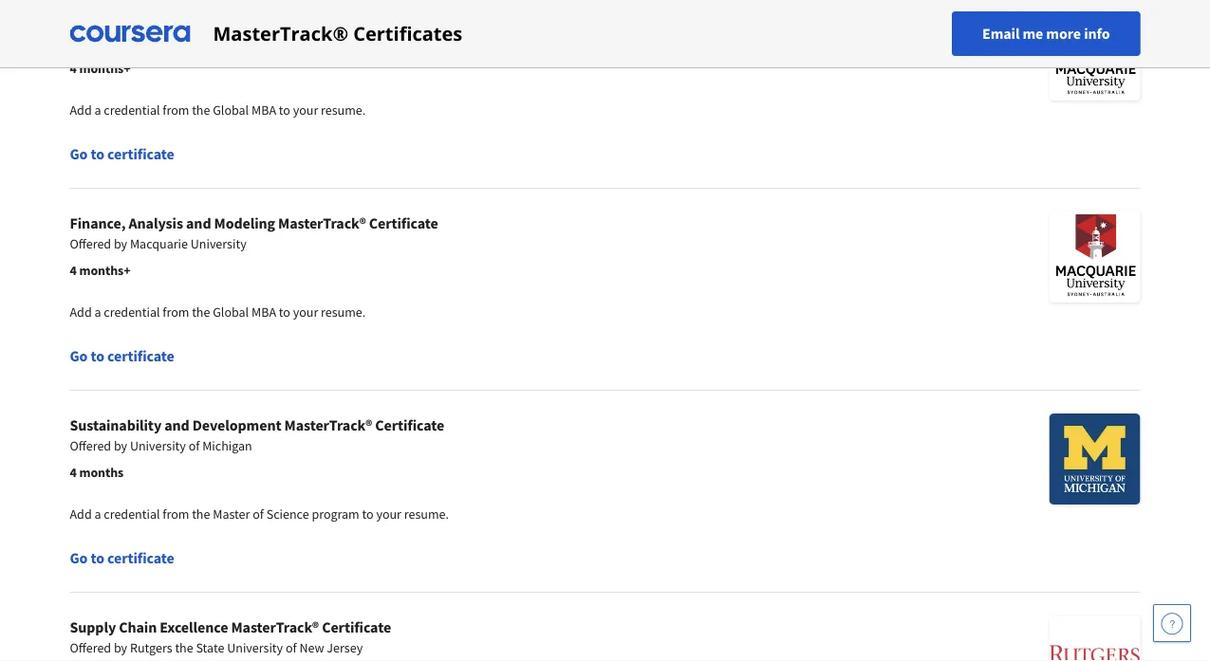 Task type: describe. For each thing, give the bounding box(es) containing it.
add a credential from the global mba to your resume. for modeling
[[70, 304, 366, 321]]

mastertrack® inside supply chain excellence mastertrack® certificate offered by rutgers the state university of new jersey
[[231, 618, 319, 637]]

the for and
[[192, 304, 210, 321]]

global for leadership
[[213, 102, 249, 119]]

offered inside finance, analysis and modeling mastertrack® certificate offered by macquarie university 4 months+
[[70, 236, 111, 253]]

4 inside global leadership & hr management mastertrack® certificate offered by macquarie university 4 months+
[[70, 60, 77, 77]]

leadership
[[116, 11, 189, 30]]

months+ inside global leadership & hr management mastertrack® certificate offered by macquarie university 4 months+
[[79, 60, 131, 77]]

to up finance, at the left top of page
[[91, 144, 104, 163]]

global leadership & hr management mastertrack® certificate offered by macquarie university 4 months+
[[70, 11, 477, 77]]

resume. for mastertrack®
[[321, 102, 366, 119]]

excellence
[[160, 618, 228, 637]]

mba for management
[[252, 102, 276, 119]]

certificate inside finance, analysis and modeling mastertrack® certificate offered by macquarie university 4 months+
[[369, 214, 439, 233]]

chain
[[119, 618, 157, 637]]

to down finance, analysis and modeling mastertrack® certificate offered by macquarie university 4 months+
[[279, 304, 291, 321]]

your for mastertrack®
[[293, 304, 318, 321]]

email
[[983, 24, 1020, 43]]

1 vertical spatial of
[[253, 506, 264, 523]]

master
[[213, 506, 250, 523]]

resume. for certificate
[[321, 304, 366, 321]]

a for finance,
[[94, 304, 101, 321]]

offered inside supply chain excellence mastertrack® certificate offered by rutgers the state university of new jersey
[[70, 640, 111, 657]]

university inside finance, analysis and modeling mastertrack® certificate offered by macquarie university 4 months+
[[191, 236, 247, 253]]

info
[[1085, 24, 1111, 43]]

macquarie inside finance, analysis and modeling mastertrack® certificate offered by macquarie university 4 months+
[[130, 236, 188, 253]]

supply chain excellence mastertrack® certificate offered by rutgers the state university of new jersey
[[70, 618, 391, 657]]

go for sustainability
[[70, 549, 88, 568]]

sustainability
[[70, 416, 162, 435]]

mastertrack® right '&'
[[213, 20, 349, 47]]

offered inside the sustainability and development mastertrack® certificate offered by university of michigan 4 months
[[70, 438, 111, 455]]

months
[[79, 464, 124, 482]]

&
[[192, 11, 202, 30]]

and inside finance, analysis and modeling mastertrack® certificate offered by macquarie university 4 months+
[[186, 214, 211, 233]]

more
[[1047, 24, 1082, 43]]

me
[[1023, 24, 1044, 43]]

finance,
[[70, 214, 126, 233]]

macquarie university image for global leadership & hr management mastertrack® certificate
[[1050, 9, 1141, 101]]

your for management
[[293, 102, 318, 119]]

go to certificate for sustainability
[[70, 549, 174, 568]]

and inside the sustainability and development mastertrack® certificate offered by university of michigan 4 months
[[165, 416, 190, 435]]

offered inside global leadership & hr management mastertrack® certificate offered by macquarie university 4 months+
[[70, 33, 111, 50]]

mastertrack® inside global leadership & hr management mastertrack® certificate offered by macquarie university 4 months+
[[316, 11, 404, 30]]

modeling
[[214, 214, 275, 233]]

to down global leadership & hr management mastertrack® certificate offered by macquarie university 4 months+
[[279, 102, 291, 119]]

go for finance,
[[70, 347, 88, 366]]

go to certificate for finance,
[[70, 347, 174, 366]]

jersey
[[327, 640, 363, 657]]

help center image
[[1162, 613, 1184, 635]]

go for global
[[70, 144, 88, 163]]

the inside supply chain excellence mastertrack® certificate offered by rutgers the state university of new jersey
[[175, 640, 193, 657]]



Task type: locate. For each thing, give the bounding box(es) containing it.
add a credential from the global mba to your resume. for hr
[[70, 102, 366, 119]]

from for leadership
[[163, 102, 189, 119]]

3 4 from the top
[[70, 464, 77, 482]]

rutgers
[[130, 640, 172, 657]]

2 months+ from the top
[[79, 262, 131, 279]]

hr
[[205, 11, 224, 30]]

4
[[70, 60, 77, 77], [70, 262, 77, 279], [70, 464, 77, 482]]

1 a from the top
[[94, 102, 101, 119]]

1 4 from the top
[[70, 60, 77, 77]]

1 vertical spatial macquarie
[[130, 236, 188, 253]]

credential
[[104, 102, 160, 119], [104, 304, 160, 321], [104, 506, 160, 523]]

1 add a credential from the global mba to your resume. from the top
[[70, 102, 366, 119]]

1 vertical spatial macquarie university image
[[1050, 212, 1141, 303]]

1 macquarie from the top
[[130, 33, 188, 50]]

mastertrack® inside the sustainability and development mastertrack® certificate offered by university of michigan 4 months
[[285, 416, 373, 435]]

mba
[[252, 102, 276, 119], [252, 304, 276, 321]]

finance, analysis and modeling mastertrack® certificate offered by macquarie university 4 months+
[[70, 214, 439, 279]]

and right analysis
[[186, 214, 211, 233]]

of inside supply chain excellence mastertrack® certificate offered by rutgers the state university of new jersey
[[286, 640, 297, 657]]

a for sustainability
[[94, 506, 101, 523]]

go to certificate
[[70, 144, 174, 163], [70, 347, 174, 366], [70, 549, 174, 568]]

4 down coursera image
[[70, 60, 77, 77]]

go up finance, at the left top of page
[[70, 144, 88, 163]]

mba for mastertrack®
[[252, 304, 276, 321]]

add a credential from the global mba to your resume. down global leadership & hr management mastertrack® certificate offered by macquarie university 4 months+
[[70, 102, 366, 119]]

global down global leadership & hr management mastertrack® certificate offered by macquarie university 4 months+
[[213, 102, 249, 119]]

3 offered from the top
[[70, 438, 111, 455]]

credential down coursera image
[[104, 102, 160, 119]]

credential for finance,
[[104, 304, 160, 321]]

3 go to certificate from the top
[[70, 549, 174, 568]]

from for analysis
[[163, 304, 189, 321]]

resume.
[[321, 102, 366, 119], [321, 304, 366, 321], [404, 506, 449, 523]]

the
[[192, 102, 210, 119], [192, 304, 210, 321], [192, 506, 210, 523], [175, 640, 193, 657]]

0 vertical spatial and
[[186, 214, 211, 233]]

by down leadership
[[114, 33, 127, 50]]

months+
[[79, 60, 131, 77], [79, 262, 131, 279]]

of inside the sustainability and development mastertrack® certificate offered by university of michigan 4 months
[[189, 438, 200, 455]]

add down coursera image
[[70, 102, 92, 119]]

from
[[163, 102, 189, 119], [163, 304, 189, 321], [163, 506, 189, 523]]

certificate up sustainability
[[107, 347, 174, 366]]

the left master
[[192, 506, 210, 523]]

months+ down finance, at the left top of page
[[79, 262, 131, 279]]

your down finance, analysis and modeling mastertrack® certificate offered by macquarie university 4 months+
[[293, 304, 318, 321]]

your
[[293, 102, 318, 119], [293, 304, 318, 321], [377, 506, 402, 523]]

add a credential from the master of science program to your resume.
[[70, 506, 449, 523]]

months+ down coursera image
[[79, 60, 131, 77]]

state
[[196, 640, 225, 657]]

global inside global leadership & hr management mastertrack® certificate offered by macquarie university 4 months+
[[70, 11, 113, 30]]

certificates
[[354, 20, 463, 47]]

by down chain
[[114, 640, 127, 657]]

university
[[191, 33, 247, 50], [191, 236, 247, 253], [130, 438, 186, 455], [227, 640, 283, 657]]

1 vertical spatial and
[[165, 416, 190, 435]]

1 by from the top
[[114, 33, 127, 50]]

macquarie university image for finance, analysis and modeling mastertrack® certificate
[[1050, 212, 1141, 303]]

add a credential from the global mba to your resume.
[[70, 102, 366, 119], [70, 304, 366, 321]]

2 horizontal spatial of
[[286, 640, 297, 657]]

2 go from the top
[[70, 347, 88, 366]]

global for analysis
[[213, 304, 249, 321]]

1 vertical spatial your
[[293, 304, 318, 321]]

2 offered from the top
[[70, 236, 111, 253]]

3 add from the top
[[70, 506, 92, 523]]

2 vertical spatial a
[[94, 506, 101, 523]]

certificate inside global leadership & hr management mastertrack® certificate offered by macquarie university 4 months+
[[407, 11, 477, 30]]

2 by from the top
[[114, 236, 127, 253]]

supply
[[70, 618, 116, 637]]

of left the michigan
[[189, 438, 200, 455]]

4 inside the sustainability and development mastertrack® certificate offered by university of michigan 4 months
[[70, 464, 77, 482]]

2 credential from the top
[[104, 304, 160, 321]]

2 vertical spatial of
[[286, 640, 297, 657]]

by inside global leadership & hr management mastertrack® certificate offered by macquarie university 4 months+
[[114, 33, 127, 50]]

2 vertical spatial 4
[[70, 464, 77, 482]]

go to certificate for global
[[70, 144, 174, 163]]

add for sustainability and development mastertrack® certificate
[[70, 506, 92, 523]]

university inside the sustainability and development mastertrack® certificate offered by university of michigan 4 months
[[130, 438, 186, 455]]

1 vertical spatial certificate
[[107, 347, 174, 366]]

1 vertical spatial global
[[213, 102, 249, 119]]

certificate
[[407, 11, 477, 30], [369, 214, 439, 233], [375, 416, 445, 435], [322, 618, 391, 637]]

1 horizontal spatial of
[[253, 506, 264, 523]]

macquarie down leadership
[[130, 33, 188, 50]]

0 vertical spatial add a credential from the global mba to your resume.
[[70, 102, 366, 119]]

1 vertical spatial add
[[70, 304, 92, 321]]

0 vertical spatial macquarie university image
[[1050, 9, 1141, 101]]

from left master
[[163, 506, 189, 523]]

the down excellence
[[175, 640, 193, 657]]

the for development
[[192, 506, 210, 523]]

2 go to certificate from the top
[[70, 347, 174, 366]]

macquarie
[[130, 33, 188, 50], [130, 236, 188, 253]]

1 from from the top
[[163, 102, 189, 119]]

by
[[114, 33, 127, 50], [114, 236, 127, 253], [114, 438, 127, 455], [114, 640, 127, 657]]

0 vertical spatial your
[[293, 102, 318, 119]]

1 vertical spatial mba
[[252, 304, 276, 321]]

from for and
[[163, 506, 189, 523]]

3 certificate from the top
[[107, 549, 174, 568]]

email me more info button
[[953, 11, 1141, 56]]

1 add from the top
[[70, 102, 92, 119]]

1 vertical spatial from
[[163, 304, 189, 321]]

0 vertical spatial add
[[70, 102, 92, 119]]

the down finance, analysis and modeling mastertrack® certificate offered by macquarie university 4 months+
[[192, 304, 210, 321]]

1 offered from the top
[[70, 33, 111, 50]]

3 credential from the top
[[104, 506, 160, 523]]

2 from from the top
[[163, 304, 189, 321]]

university down sustainability
[[130, 438, 186, 455]]

mastertrack® up new
[[231, 618, 319, 637]]

3 from from the top
[[163, 506, 189, 523]]

go to certificate up finance, at the left top of page
[[70, 144, 174, 163]]

1 go to certificate from the top
[[70, 144, 174, 163]]

mastertrack® up program
[[285, 416, 373, 435]]

1 vertical spatial go
[[70, 347, 88, 366]]

0 vertical spatial 4
[[70, 60, 77, 77]]

a down finance, at the left top of page
[[94, 304, 101, 321]]

0 vertical spatial macquarie
[[130, 33, 188, 50]]

3 go from the top
[[70, 549, 88, 568]]

0 vertical spatial mba
[[252, 102, 276, 119]]

certificate
[[107, 144, 174, 163], [107, 347, 174, 366], [107, 549, 174, 568]]

to up supply
[[91, 549, 104, 568]]

0 vertical spatial credential
[[104, 102, 160, 119]]

2 vertical spatial global
[[213, 304, 249, 321]]

0 vertical spatial of
[[189, 438, 200, 455]]

the for &
[[192, 102, 210, 119]]

0 vertical spatial certificate
[[107, 144, 174, 163]]

0 vertical spatial a
[[94, 102, 101, 119]]

2 vertical spatial from
[[163, 506, 189, 523]]

development
[[193, 416, 282, 435]]

coursera image
[[70, 19, 190, 49]]

4 left months
[[70, 464, 77, 482]]

university of michigan image
[[1050, 414, 1141, 505]]

4 for sustainability and development mastertrack® certificate
[[70, 464, 77, 482]]

sustainability and development mastertrack® certificate offered by university of michigan 4 months
[[70, 416, 445, 482]]

to up sustainability
[[91, 347, 104, 366]]

certificate for leadership
[[107, 144, 174, 163]]

3 by from the top
[[114, 438, 127, 455]]

credential down analysis
[[104, 304, 160, 321]]

4 offered from the top
[[70, 640, 111, 657]]

by inside supply chain excellence mastertrack® certificate offered by rutgers the state university of new jersey
[[114, 640, 127, 657]]

1 vertical spatial go to certificate
[[70, 347, 174, 366]]

go to certificate up chain
[[70, 549, 174, 568]]

to right program
[[362, 506, 374, 523]]

email me more info
[[983, 24, 1111, 43]]

1 vertical spatial credential
[[104, 304, 160, 321]]

global down finance, analysis and modeling mastertrack® certificate offered by macquarie university 4 months+
[[213, 304, 249, 321]]

to
[[279, 102, 291, 119], [91, 144, 104, 163], [279, 304, 291, 321], [91, 347, 104, 366], [362, 506, 374, 523], [91, 549, 104, 568]]

certificate for and
[[107, 549, 174, 568]]

4 down finance, at the left top of page
[[70, 262, 77, 279]]

add for finance, analysis and modeling mastertrack® certificate
[[70, 304, 92, 321]]

credential for global
[[104, 102, 160, 119]]

offered
[[70, 33, 111, 50], [70, 236, 111, 253], [70, 438, 111, 455], [70, 640, 111, 657]]

0 horizontal spatial of
[[189, 438, 200, 455]]

2 vertical spatial add
[[70, 506, 92, 523]]

university down modeling
[[191, 236, 247, 253]]

2 vertical spatial go
[[70, 549, 88, 568]]

credential for sustainability
[[104, 506, 160, 523]]

by down sustainability
[[114, 438, 127, 455]]

2 vertical spatial credential
[[104, 506, 160, 523]]

1 vertical spatial a
[[94, 304, 101, 321]]

credential down months
[[104, 506, 160, 523]]

1 go from the top
[[70, 144, 88, 163]]

program
[[312, 506, 360, 523]]

2 certificate from the top
[[107, 347, 174, 366]]

mastertrack®
[[316, 11, 404, 30], [213, 20, 349, 47], [278, 214, 366, 233], [285, 416, 373, 435], [231, 618, 319, 637]]

0 vertical spatial resume.
[[321, 102, 366, 119]]

1 months+ from the top
[[79, 60, 131, 77]]

4 inside finance, analysis and modeling mastertrack® certificate offered by macquarie university 4 months+
[[70, 262, 77, 279]]

university inside global leadership & hr management mastertrack® certificate offered by macquarie university 4 months+
[[191, 33, 247, 50]]

of right master
[[253, 506, 264, 523]]

go
[[70, 144, 88, 163], [70, 347, 88, 366], [70, 549, 88, 568]]

1 credential from the top
[[104, 102, 160, 119]]

a for global
[[94, 102, 101, 119]]

0 vertical spatial from
[[163, 102, 189, 119]]

the down '&'
[[192, 102, 210, 119]]

mastertrack® certificates
[[213, 20, 463, 47]]

2 add a credential from the global mba to your resume. from the top
[[70, 304, 366, 321]]

0 vertical spatial go to certificate
[[70, 144, 174, 163]]

1 mba from the top
[[252, 102, 276, 119]]

mba down finance, analysis and modeling mastertrack® certificate offered by macquarie university 4 months+
[[252, 304, 276, 321]]

global left leadership
[[70, 11, 113, 30]]

months+ inside finance, analysis and modeling mastertrack® certificate offered by macquarie university 4 months+
[[79, 262, 131, 279]]

2 vertical spatial resume.
[[404, 506, 449, 523]]

0 vertical spatial global
[[70, 11, 113, 30]]

1 vertical spatial resume.
[[321, 304, 366, 321]]

a
[[94, 102, 101, 119], [94, 304, 101, 321], [94, 506, 101, 523]]

add for global leadership & hr management mastertrack® certificate
[[70, 102, 92, 119]]

a down coursera image
[[94, 102, 101, 119]]

mba down global leadership & hr management mastertrack® certificate offered by macquarie university 4 months+
[[252, 102, 276, 119]]

1 certificate from the top
[[107, 144, 174, 163]]

new
[[300, 640, 324, 657]]

mastertrack® right modeling
[[278, 214, 366, 233]]

university inside supply chain excellence mastertrack® certificate offered by rutgers the state university of new jersey
[[227, 640, 283, 657]]

2 add from the top
[[70, 304, 92, 321]]

from down analysis
[[163, 304, 189, 321]]

and left the development
[[165, 416, 190, 435]]

macquarie inside global leadership & hr management mastertrack® certificate offered by macquarie university 4 months+
[[130, 33, 188, 50]]

by inside the sustainability and development mastertrack® certificate offered by university of michigan 4 months
[[114, 438, 127, 455]]

university down hr
[[191, 33, 247, 50]]

1 macquarie university image from the top
[[1050, 9, 1141, 101]]

of
[[189, 438, 200, 455], [253, 506, 264, 523], [286, 640, 297, 657]]

from down coursera image
[[163, 102, 189, 119]]

add down finance, at the left top of page
[[70, 304, 92, 321]]

4 for finance, analysis and modeling mastertrack® certificate
[[70, 262, 77, 279]]

1 vertical spatial months+
[[79, 262, 131, 279]]

2 a from the top
[[94, 304, 101, 321]]

2 4 from the top
[[70, 262, 77, 279]]

your right program
[[377, 506, 402, 523]]

mastertrack® inside finance, analysis and modeling mastertrack® certificate offered by macquarie university 4 months+
[[278, 214, 366, 233]]

4 by from the top
[[114, 640, 127, 657]]

3 a from the top
[[94, 506, 101, 523]]

your down global leadership & hr management mastertrack® certificate offered by macquarie university 4 months+
[[293, 102, 318, 119]]

1 vertical spatial add a credential from the global mba to your resume.
[[70, 304, 366, 321]]

0 vertical spatial go
[[70, 144, 88, 163]]

michigan
[[202, 438, 252, 455]]

mastertrack® right management
[[316, 11, 404, 30]]

global
[[70, 11, 113, 30], [213, 102, 249, 119], [213, 304, 249, 321]]

by down finance, at the left top of page
[[114, 236, 127, 253]]

a down months
[[94, 506, 101, 523]]

2 mba from the top
[[252, 304, 276, 321]]

of left new
[[286, 640, 297, 657]]

science
[[267, 506, 309, 523]]

add
[[70, 102, 92, 119], [70, 304, 92, 321], [70, 506, 92, 523]]

macquarie down analysis
[[130, 236, 188, 253]]

analysis
[[129, 214, 183, 233]]

2 macquarie university image from the top
[[1050, 212, 1141, 303]]

add down months
[[70, 506, 92, 523]]

certificate inside supply chain excellence mastertrack® certificate offered by rutgers the state university of new jersey
[[322, 618, 391, 637]]

add a credential from the global mba to your resume. down finance, analysis and modeling mastertrack® certificate offered by macquarie university 4 months+
[[70, 304, 366, 321]]

2 vertical spatial certificate
[[107, 549, 174, 568]]

go up sustainability
[[70, 347, 88, 366]]

0 vertical spatial months+
[[79, 60, 131, 77]]

go to certificate up sustainability
[[70, 347, 174, 366]]

2 vertical spatial your
[[377, 506, 402, 523]]

certificate up chain
[[107, 549, 174, 568]]

university right state
[[227, 640, 283, 657]]

1 vertical spatial 4
[[70, 262, 77, 279]]

macquarie university image
[[1050, 9, 1141, 101], [1050, 212, 1141, 303]]

certificate up analysis
[[107, 144, 174, 163]]

go up supply
[[70, 549, 88, 568]]

management
[[227, 11, 313, 30]]

certificate inside the sustainability and development mastertrack® certificate offered by university of michigan 4 months
[[375, 416, 445, 435]]

certificate for analysis
[[107, 347, 174, 366]]

by inside finance, analysis and modeling mastertrack® certificate offered by macquarie university 4 months+
[[114, 236, 127, 253]]

and
[[186, 214, 211, 233], [165, 416, 190, 435]]

2 macquarie from the top
[[130, 236, 188, 253]]

2 vertical spatial go to certificate
[[70, 549, 174, 568]]



Task type: vqa. For each thing, say whether or not it's contained in the screenshot.
The for &
yes



